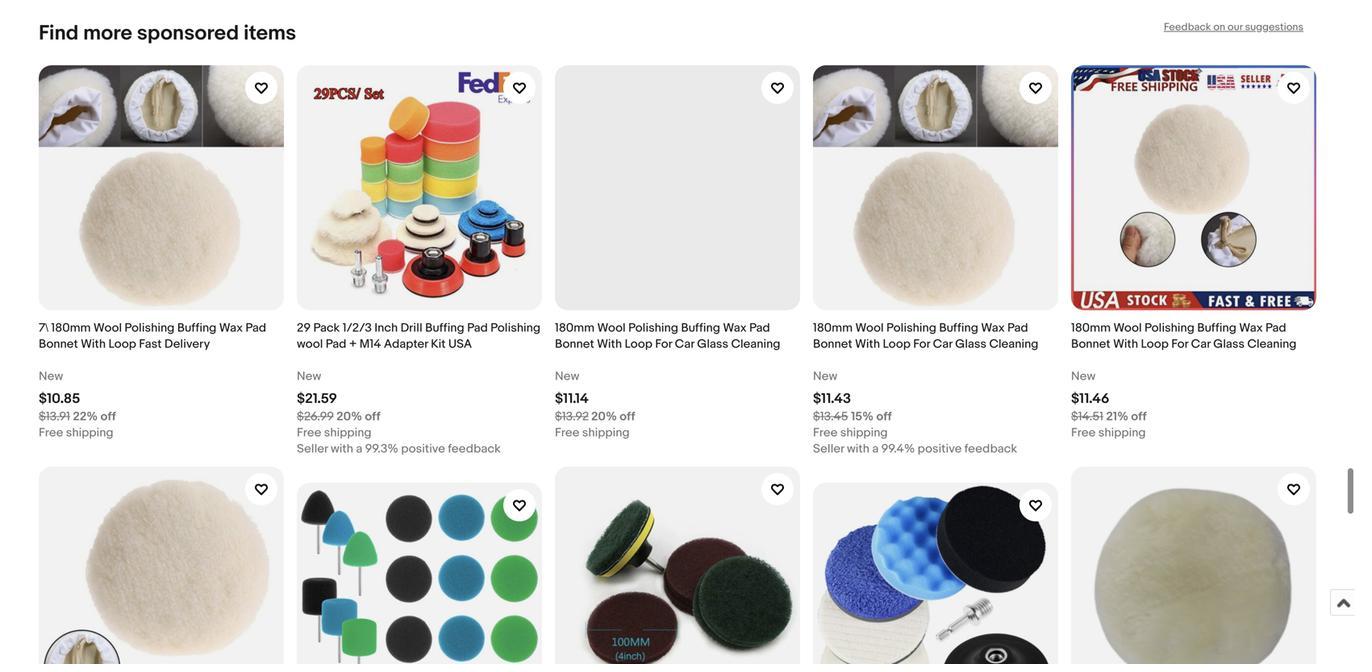 Task type: vqa. For each thing, say whether or not it's contained in the screenshot.
with in the New $21.59 $26.99 20% off Free shipping Seller with a 99.3% positive feedback
yes



Task type: describe. For each thing, give the bounding box(es) containing it.
$11.14
[[555, 391, 589, 408]]

$13.45
[[813, 410, 849, 424]]

inch
[[375, 321, 398, 336]]

a for $11.43
[[873, 442, 879, 457]]

free shipping text field for $11.43
[[813, 425, 888, 441]]

buffing inside 29 pack 1/2/3 inch drill buffing pad polishing wool pad + m14 adapter kit usa
[[425, 321, 465, 336]]

bonnet for $11.43
[[813, 337, 853, 352]]

free for $21.59
[[297, 426, 321, 440]]

feedback for $21.59
[[448, 442, 501, 457]]

previous price $13.45 15% off text field
[[813, 409, 892, 425]]

positive for $21.59
[[401, 442, 445, 457]]

free for $11.43
[[813, 426, 838, 440]]

find
[[39, 21, 79, 46]]

group containing $10.85
[[39, 65, 1317, 665]]

20% for $21.59
[[337, 410, 362, 424]]

seller for $11.43
[[813, 442, 845, 457]]

29
[[297, 321, 311, 336]]

feedback on our suggestions link
[[1164, 21, 1304, 33]]

with for $11.14
[[597, 337, 622, 352]]

pack
[[313, 321, 340, 336]]

180mm inside 7\ 180mm wool polishing buffing wax pad bonnet with loop fast delivery
[[51, 321, 91, 336]]

polishing inside 29 pack 1/2/3 inch drill buffing pad polishing wool pad + m14 adapter kit usa
[[491, 321, 541, 336]]

suggestions
[[1246, 21, 1304, 33]]

2 glass from the left
[[956, 337, 987, 352]]

$21.59
[[297, 391, 337, 408]]

wool for $11.43
[[856, 321, 884, 336]]

off for $21.59
[[365, 410, 381, 424]]

7\
[[39, 321, 48, 336]]

2 car from the left
[[933, 337, 953, 352]]

wool
[[297, 337, 323, 352]]

free for $11.46
[[1072, 426, 1096, 440]]

new text field for $11.46
[[1072, 369, 1096, 385]]

previous price $26.99 20% off text field
[[297, 409, 381, 425]]

new text field for $11.14
[[555, 369, 580, 385]]

+
[[349, 337, 357, 352]]

new for $21.59
[[297, 369, 321, 384]]

feedback for $11.43
[[965, 442, 1018, 457]]

seller for $21.59
[[297, 442, 328, 457]]

items
[[244, 21, 296, 46]]

feedback on our suggestions
[[1164, 21, 1304, 33]]

wool for $11.14
[[597, 321, 626, 336]]

free shipping text field for $10.85
[[39, 425, 113, 441]]

with for $11.46
[[1114, 337, 1139, 352]]

7\ 180mm wool polishing buffing wax pad bonnet with loop fast delivery
[[39, 321, 266, 352]]

new for $11.14
[[555, 369, 580, 384]]

cleaning for $11.14
[[731, 337, 781, 352]]

1/2/3
[[343, 321, 372, 336]]

with for $21.59
[[331, 442, 353, 457]]

$21.59 text field
[[297, 391, 337, 408]]

bonnet inside 7\ 180mm wool polishing buffing wax pad bonnet with loop fast delivery
[[39, 337, 78, 352]]

with for $11.43
[[855, 337, 880, 352]]

buffing for $11.14
[[681, 321, 721, 336]]

loop for $11.14
[[625, 337, 653, 352]]

on
[[1214, 21, 1226, 33]]

kit
[[431, 337, 446, 352]]

22%
[[73, 410, 98, 424]]

positive for $11.43
[[918, 442, 962, 457]]

$13.91
[[39, 410, 70, 424]]

Seller with a 99.3% positive feedback text field
[[297, 441, 501, 457]]

99.3%
[[365, 442, 399, 457]]

cleaning for $11.46
[[1248, 337, 1297, 352]]

car for $11.14
[[675, 337, 695, 352]]

$26.99
[[297, 410, 334, 424]]

previous price $13.91 22% off text field
[[39, 409, 116, 425]]

new for $10.85
[[39, 369, 63, 384]]

drill
[[401, 321, 423, 336]]

29 pack 1/2/3 inch drill buffing pad polishing wool pad + m14 adapter kit usa
[[297, 321, 541, 352]]

buffing for $11.43
[[940, 321, 979, 336]]

$10.85 text field
[[39, 391, 80, 408]]

polishing for $11.14
[[629, 321, 679, 336]]

m14
[[360, 337, 381, 352]]

free shipping text field for $21.59
[[297, 425, 372, 441]]

new text field for $11.43
[[813, 369, 838, 385]]

for for $11.46
[[1172, 337, 1189, 352]]

free for $10.85
[[39, 426, 63, 440]]

$10.85
[[39, 391, 80, 408]]

shipping for $21.59
[[324, 426, 372, 440]]

previous price $14.51 21% off text field
[[1072, 409, 1147, 425]]



Task type: locate. For each thing, give the bounding box(es) containing it.
bonnet for $11.46
[[1072, 337, 1111, 352]]

pad
[[246, 321, 266, 336], [467, 321, 488, 336], [750, 321, 770, 336], [1008, 321, 1029, 336], [1266, 321, 1287, 336], [326, 337, 346, 352]]

1 horizontal spatial 180mm wool polishing buffing wax pad bonnet with loop for car glass cleaning
[[813, 321, 1039, 352]]

2 free shipping text field from the left
[[813, 425, 888, 441]]

1 horizontal spatial free shipping text field
[[813, 425, 888, 441]]

$11.43 text field
[[813, 391, 851, 408]]

loop up new $11.14 $13.92 20% off free shipping
[[625, 337, 653, 352]]

$13.92
[[555, 410, 589, 424]]

1 free shipping text field from the left
[[39, 425, 113, 441]]

1 wool from the left
[[94, 321, 122, 336]]

new up $11.46
[[1072, 369, 1096, 384]]

off for $11.46
[[1132, 410, 1147, 424]]

wool inside 7\ 180mm wool polishing buffing wax pad bonnet with loop fast delivery
[[94, 321, 122, 336]]

20% right the $26.99
[[337, 410, 362, 424]]

1 bonnet from the left
[[39, 337, 78, 352]]

2 for from the left
[[914, 337, 931, 352]]

polishing for $11.43
[[887, 321, 937, 336]]

0 horizontal spatial new text field
[[39, 369, 63, 385]]

free down the $13.91
[[39, 426, 63, 440]]

1 off from the left
[[101, 410, 116, 424]]

180mm wool polishing buffing wax pad bonnet with loop for car glass cleaning for $11.14
[[555, 321, 781, 352]]

car
[[675, 337, 695, 352], [933, 337, 953, 352], [1191, 337, 1211, 352]]

new inside new $11.46 $14.51 21% off free shipping
[[1072, 369, 1096, 384]]

free down $13.92
[[555, 426, 580, 440]]

seller inside 'new $21.59 $26.99 20% off free shipping seller with a 99.3% positive feedback'
[[297, 442, 328, 457]]

shipping inside new $11.43 $13.45 15% off free shipping seller with a 99.4% positive feedback
[[841, 426, 888, 440]]

1 feedback from the left
[[448, 442, 501, 457]]

with inside 7\ 180mm wool polishing buffing wax pad bonnet with loop fast delivery
[[81, 337, 106, 352]]

1 cleaning from the left
[[731, 337, 781, 352]]

4 loop from the left
[[1141, 337, 1169, 352]]

a left "99.3%"
[[356, 442, 363, 457]]

wax inside 7\ 180mm wool polishing buffing wax pad bonnet with loop fast delivery
[[219, 321, 243, 336]]

with inside new $11.43 $13.45 15% off free shipping seller with a 99.4% positive feedback
[[847, 442, 870, 457]]

2 horizontal spatial car
[[1191, 337, 1211, 352]]

new up '$11.14'
[[555, 369, 580, 384]]

bonnet up '$11.14'
[[555, 337, 594, 352]]

99.4%
[[882, 442, 915, 457]]

positive inside 'new $21.59 $26.99 20% off free shipping seller with a 99.3% positive feedback'
[[401, 442, 445, 457]]

loop up new $11.46 $14.51 21% off free shipping
[[1141, 337, 1169, 352]]

0 horizontal spatial car
[[675, 337, 695, 352]]

seller
[[297, 442, 328, 457], [813, 442, 845, 457]]

180mm right the 7\
[[51, 321, 91, 336]]

polishing for $11.46
[[1145, 321, 1195, 336]]

free shipping text field down $13.92
[[555, 425, 630, 441]]

180mm for $11.46
[[1072, 321, 1111, 336]]

1 180mm wool polishing buffing wax pad bonnet with loop for car glass cleaning from the left
[[555, 321, 781, 352]]

2 wool from the left
[[597, 321, 626, 336]]

usa
[[449, 337, 472, 352]]

2 a from the left
[[873, 442, 879, 457]]

3 off from the left
[[620, 410, 635, 424]]

free inside new $11.46 $14.51 21% off free shipping
[[1072, 426, 1096, 440]]

shipping inside new $11.14 $13.92 20% off free shipping
[[582, 426, 630, 440]]

bonnet up $11.43 text box
[[813, 337, 853, 352]]

1 free shipping text field from the left
[[297, 425, 372, 441]]

glass for $11.46
[[1214, 337, 1245, 352]]

4 wax from the left
[[1240, 321, 1263, 336]]

21%
[[1107, 410, 1129, 424]]

off inside 'new $21.59 $26.99 20% off free shipping seller with a 99.3% positive feedback'
[[365, 410, 381, 424]]

5 shipping from the left
[[1099, 426, 1146, 440]]

buffing
[[177, 321, 217, 336], [425, 321, 465, 336], [681, 321, 721, 336], [940, 321, 979, 336], [1198, 321, 1237, 336]]

$11.46
[[1072, 391, 1110, 408]]

new $21.59 $26.99 20% off free shipping seller with a 99.3% positive feedback
[[297, 369, 501, 457]]

180mm wool polishing buffing wax pad bonnet with loop for car glass cleaning for $11.46
[[1072, 321, 1297, 352]]

1 for from the left
[[655, 337, 672, 352]]

free inside new $10.85 $13.91 22% off free shipping
[[39, 426, 63, 440]]

1 horizontal spatial for
[[914, 337, 931, 352]]

2 20% from the left
[[591, 410, 617, 424]]

buffing for $11.46
[[1198, 321, 1237, 336]]

2 horizontal spatial new text field
[[1072, 369, 1096, 385]]

4 180mm from the left
[[1072, 321, 1111, 336]]

2 new text field from the left
[[555, 369, 580, 385]]

1 with from the left
[[331, 442, 353, 457]]

free shipping text field down 15%
[[813, 425, 888, 441]]

seller down the $26.99
[[297, 442, 328, 457]]

more
[[83, 21, 132, 46]]

sponsored
[[137, 21, 239, 46]]

new text field for $10.85
[[39, 369, 63, 385]]

seller inside new $11.43 $13.45 15% off free shipping seller with a 99.4% positive feedback
[[813, 442, 845, 457]]

free shipping text field down the $26.99
[[297, 425, 372, 441]]

3 new text field from the left
[[1072, 369, 1096, 385]]

new $11.46 $14.51 21% off free shipping
[[1072, 369, 1147, 440]]

0 horizontal spatial free shipping text field
[[297, 425, 372, 441]]

new
[[39, 369, 63, 384], [297, 369, 321, 384], [555, 369, 580, 384], [813, 369, 838, 384], [1072, 369, 1096, 384]]

0 horizontal spatial feedback
[[448, 442, 501, 457]]

0 horizontal spatial for
[[655, 337, 672, 352]]

1 polishing from the left
[[125, 321, 175, 336]]

4 bonnet from the left
[[1072, 337, 1111, 352]]

1 seller from the left
[[297, 442, 328, 457]]

2 with from the left
[[597, 337, 622, 352]]

new text field up '$11.14'
[[555, 369, 580, 385]]

1 horizontal spatial with
[[847, 442, 870, 457]]

bonnet
[[39, 337, 78, 352], [555, 337, 594, 352], [813, 337, 853, 352], [1072, 337, 1111, 352]]

shipping down the 22%
[[66, 426, 113, 440]]

5 free from the left
[[1072, 426, 1096, 440]]

0 horizontal spatial 20%
[[337, 410, 362, 424]]

wax
[[219, 321, 243, 336], [723, 321, 747, 336], [981, 321, 1005, 336], [1240, 321, 1263, 336]]

1 horizontal spatial car
[[933, 337, 953, 352]]

feedback
[[1164, 21, 1212, 33]]

1 20% from the left
[[337, 410, 362, 424]]

new $10.85 $13.91 22% off free shipping
[[39, 369, 116, 440]]

2 free shipping text field from the left
[[555, 425, 630, 441]]

1 new text field from the left
[[39, 369, 63, 385]]

2 cleaning from the left
[[990, 337, 1039, 352]]

2 bonnet from the left
[[555, 337, 594, 352]]

new inside new $11.43 $13.45 15% off free shipping seller with a 99.4% positive feedback
[[813, 369, 838, 384]]

free
[[39, 426, 63, 440], [297, 426, 321, 440], [555, 426, 580, 440], [813, 426, 838, 440], [1072, 426, 1096, 440]]

shipping inside new $11.46 $14.51 21% off free shipping
[[1099, 426, 1146, 440]]

$11.46 text field
[[1072, 391, 1110, 408]]

free shipping text field for $11.14
[[555, 425, 630, 441]]

shipping inside new $10.85 $13.91 22% off free shipping
[[66, 426, 113, 440]]

shipping
[[66, 426, 113, 440], [324, 426, 372, 440], [582, 426, 630, 440], [841, 426, 888, 440], [1099, 426, 1146, 440]]

1 horizontal spatial positive
[[918, 442, 962, 457]]

3 wool from the left
[[856, 321, 884, 336]]

new text field up $21.59
[[297, 369, 321, 385]]

20% inside 'new $21.59 $26.99 20% off free shipping seller with a 99.3% positive feedback'
[[337, 410, 362, 424]]

180mm wool polishing buffing wax pad bonnet with loop for car glass cleaning for $11.43
[[813, 321, 1039, 352]]

3 180mm wool polishing buffing wax pad bonnet with loop for car glass cleaning from the left
[[1072, 321, 1297, 352]]

wax for $11.46
[[1240, 321, 1263, 336]]

free down $14.51 at the bottom
[[1072, 426, 1096, 440]]

3 free shipping text field from the left
[[1072, 425, 1146, 441]]

1 horizontal spatial cleaning
[[990, 337, 1039, 352]]

2 wax from the left
[[723, 321, 747, 336]]

previous price $13.92 20% off text field
[[555, 409, 635, 425]]

2 buffing from the left
[[425, 321, 465, 336]]

1 horizontal spatial free shipping text field
[[555, 425, 630, 441]]

polishing inside 7\ 180mm wool polishing buffing wax pad bonnet with loop fast delivery
[[125, 321, 175, 336]]

positive right "99.3%"
[[401, 442, 445, 457]]

20% inside new $11.14 $13.92 20% off free shipping
[[591, 410, 617, 424]]

1 shipping from the left
[[66, 426, 113, 440]]

0 horizontal spatial seller
[[297, 442, 328, 457]]

3 buffing from the left
[[681, 321, 721, 336]]

fast
[[139, 337, 162, 352]]

new text field up $11.43 text box
[[813, 369, 838, 385]]

3 car from the left
[[1191, 337, 1211, 352]]

1 new text field from the left
[[297, 369, 321, 385]]

new inside new $11.14 $13.92 20% off free shipping
[[555, 369, 580, 384]]

with up new $11.14 $13.92 20% off free shipping
[[597, 337, 622, 352]]

2 new text field from the left
[[813, 369, 838, 385]]

off inside new $11.14 $13.92 20% off free shipping
[[620, 410, 635, 424]]

with up 15%
[[855, 337, 880, 352]]

off right the 22%
[[101, 410, 116, 424]]

5 buffing from the left
[[1198, 321, 1237, 336]]

180mm up $11.14 text field
[[555, 321, 595, 336]]

1 with from the left
[[81, 337, 106, 352]]

new inside new $10.85 $13.91 22% off free shipping
[[39, 369, 63, 384]]

shipping down previous price $26.99 20% off text box
[[324, 426, 372, 440]]

our
[[1228, 21, 1243, 33]]

off right $13.92
[[620, 410, 635, 424]]

off up "99.3%"
[[365, 410, 381, 424]]

2 180mm from the left
[[555, 321, 595, 336]]

buffing inside 7\ 180mm wool polishing buffing wax pad bonnet with loop fast delivery
[[177, 321, 217, 336]]

for
[[655, 337, 672, 352], [914, 337, 931, 352], [1172, 337, 1189, 352]]

bonnet down the 7\
[[39, 337, 78, 352]]

shipping for $11.43
[[841, 426, 888, 440]]

adapter
[[384, 337, 428, 352]]

2 180mm wool polishing buffing wax pad bonnet with loop for car glass cleaning from the left
[[813, 321, 1039, 352]]

1 wax from the left
[[219, 321, 243, 336]]

off for $11.43
[[877, 410, 892, 424]]

with up new $11.46 $14.51 21% off free shipping
[[1114, 337, 1139, 352]]

0 horizontal spatial 180mm wool polishing buffing wax pad bonnet with loop for car glass cleaning
[[555, 321, 781, 352]]

loop for $11.46
[[1141, 337, 1169, 352]]

5 new from the left
[[1072, 369, 1096, 384]]

5 off from the left
[[1132, 410, 1147, 424]]

shipping for $10.85
[[66, 426, 113, 440]]

20%
[[337, 410, 362, 424], [591, 410, 617, 424]]

180mm up $11.43 text box
[[813, 321, 853, 336]]

1 loop from the left
[[108, 337, 136, 352]]

free inside new $11.43 $13.45 15% off free shipping seller with a 99.4% positive feedback
[[813, 426, 838, 440]]

4 buffing from the left
[[940, 321, 979, 336]]

positive inside new $11.43 $13.45 15% off free shipping seller with a 99.4% positive feedback
[[918, 442, 962, 457]]

New text field
[[39, 369, 63, 385], [813, 369, 838, 385], [1072, 369, 1096, 385]]

0 horizontal spatial cleaning
[[731, 337, 781, 352]]

delivery
[[164, 337, 210, 352]]

20% for $11.14
[[591, 410, 617, 424]]

4 new from the left
[[813, 369, 838, 384]]

for for $11.14
[[655, 337, 672, 352]]

off inside new $11.43 $13.45 15% off free shipping seller with a 99.4% positive feedback
[[877, 410, 892, 424]]

bonnet for $11.14
[[555, 337, 594, 352]]

feedback
[[448, 442, 501, 457], [965, 442, 1018, 457]]

feedback inside new $11.43 $13.45 15% off free shipping seller with a 99.4% positive feedback
[[965, 442, 1018, 457]]

positive
[[401, 442, 445, 457], [918, 442, 962, 457]]

shipping for $11.14
[[582, 426, 630, 440]]

new up $21.59
[[297, 369, 321, 384]]

180mm
[[51, 321, 91, 336], [555, 321, 595, 336], [813, 321, 853, 336], [1072, 321, 1111, 336]]

wax for $11.43
[[981, 321, 1005, 336]]

with
[[331, 442, 353, 457], [847, 442, 870, 457]]

0 horizontal spatial free shipping text field
[[39, 425, 113, 441]]

$14.51
[[1072, 410, 1104, 424]]

pad inside 7\ 180mm wool polishing buffing wax pad bonnet with loop fast delivery
[[246, 321, 266, 336]]

180mm up $11.46 text field
[[1072, 321, 1111, 336]]

glass
[[697, 337, 729, 352], [956, 337, 987, 352], [1214, 337, 1245, 352]]

2 shipping from the left
[[324, 426, 372, 440]]

3 bonnet from the left
[[813, 337, 853, 352]]

1 horizontal spatial seller
[[813, 442, 845, 457]]

new up $11.43 text box
[[813, 369, 838, 384]]

1 horizontal spatial new text field
[[555, 369, 580, 385]]

2 horizontal spatial 180mm wool polishing buffing wax pad bonnet with loop for car glass cleaning
[[1072, 321, 1297, 352]]

group
[[39, 65, 1317, 665]]

3 polishing from the left
[[629, 321, 679, 336]]

3 wax from the left
[[981, 321, 1005, 336]]

180mm for $11.14
[[555, 321, 595, 336]]

off
[[101, 410, 116, 424], [365, 410, 381, 424], [620, 410, 635, 424], [877, 410, 892, 424], [1132, 410, 1147, 424]]

1 horizontal spatial new text field
[[813, 369, 838, 385]]

with left fast at the left of the page
[[81, 337, 106, 352]]

off for $11.14
[[620, 410, 635, 424]]

new text field up '$10.85' 'text field'
[[39, 369, 63, 385]]

loop
[[108, 337, 136, 352], [625, 337, 653, 352], [883, 337, 911, 352], [1141, 337, 1169, 352]]

a
[[356, 442, 363, 457], [873, 442, 879, 457]]

3 shipping from the left
[[582, 426, 630, 440]]

for for $11.43
[[914, 337, 931, 352]]

1 positive from the left
[[401, 442, 445, 457]]

new text field for $21.59
[[297, 369, 321, 385]]

shipping down 21%
[[1099, 426, 1146, 440]]

4 off from the left
[[877, 410, 892, 424]]

Free shipping text field
[[39, 425, 113, 441], [555, 425, 630, 441]]

2 new from the left
[[297, 369, 321, 384]]

180mm wool polishing buffing wax pad bonnet with loop for car glass cleaning
[[555, 321, 781, 352], [813, 321, 1039, 352], [1072, 321, 1297, 352]]

new inside 'new $21.59 $26.99 20% off free shipping seller with a 99.3% positive feedback'
[[297, 369, 321, 384]]

shipping for $11.46
[[1099, 426, 1146, 440]]

15%
[[851, 410, 874, 424]]

New text field
[[297, 369, 321, 385], [555, 369, 580, 385]]

new $11.43 $13.45 15% off free shipping seller with a 99.4% positive feedback
[[813, 369, 1018, 457]]

with
[[81, 337, 106, 352], [597, 337, 622, 352], [855, 337, 880, 352], [1114, 337, 1139, 352]]

1 glass from the left
[[697, 337, 729, 352]]

shipping down 15%
[[841, 426, 888, 440]]

4 polishing from the left
[[887, 321, 937, 336]]

4 free from the left
[[813, 426, 838, 440]]

free down the $26.99
[[297, 426, 321, 440]]

with down previous price $26.99 20% off text box
[[331, 442, 353, 457]]

glass for $11.14
[[697, 337, 729, 352]]

2 positive from the left
[[918, 442, 962, 457]]

loop up new $11.43 $13.45 15% off free shipping seller with a 99.4% positive feedback in the bottom of the page
[[883, 337, 911, 352]]

4 wool from the left
[[1114, 321, 1142, 336]]

1 buffing from the left
[[177, 321, 217, 336]]

loop inside 7\ 180mm wool polishing buffing wax pad bonnet with loop fast delivery
[[108, 337, 136, 352]]

2 horizontal spatial glass
[[1214, 337, 1245, 352]]

2 horizontal spatial for
[[1172, 337, 1189, 352]]

off right 15%
[[877, 410, 892, 424]]

4 shipping from the left
[[841, 426, 888, 440]]

20% right $13.92
[[591, 410, 617, 424]]

1 free from the left
[[39, 426, 63, 440]]

free down $13.45
[[813, 426, 838, 440]]

wax for $11.14
[[723, 321, 747, 336]]

2 with from the left
[[847, 442, 870, 457]]

3 loop from the left
[[883, 337, 911, 352]]

with inside 'new $21.59 $26.99 20% off free shipping seller with a 99.3% positive feedback'
[[331, 442, 353, 457]]

1 new from the left
[[39, 369, 63, 384]]

wool
[[94, 321, 122, 336], [597, 321, 626, 336], [856, 321, 884, 336], [1114, 321, 1142, 336]]

0 horizontal spatial glass
[[697, 337, 729, 352]]

off for $10.85
[[101, 410, 116, 424]]

2 free from the left
[[297, 426, 321, 440]]

4 with from the left
[[1114, 337, 1139, 352]]

1 horizontal spatial feedback
[[965, 442, 1018, 457]]

1 horizontal spatial a
[[873, 442, 879, 457]]

free for $11.14
[[555, 426, 580, 440]]

2 seller from the left
[[813, 442, 845, 457]]

2 horizontal spatial free shipping text field
[[1072, 425, 1146, 441]]

new for $11.46
[[1072, 369, 1096, 384]]

bonnet up $11.46
[[1072, 337, 1111, 352]]

2 feedback from the left
[[965, 442, 1018, 457]]

positive right 99.4%
[[918, 442, 962, 457]]

Seller with a 99.4% positive feedback text field
[[813, 441, 1018, 457]]

free shipping text field down the 22%
[[39, 425, 113, 441]]

shipping down previous price $13.92 20% off text box at the left
[[582, 426, 630, 440]]

1 car from the left
[[675, 337, 695, 352]]

1 horizontal spatial glass
[[956, 337, 987, 352]]

3 cleaning from the left
[[1248, 337, 1297, 352]]

5 polishing from the left
[[1145, 321, 1195, 336]]

3 180mm from the left
[[813, 321, 853, 336]]

new for $11.43
[[813, 369, 838, 384]]

0 horizontal spatial with
[[331, 442, 353, 457]]

2 polishing from the left
[[491, 321, 541, 336]]

off inside new $10.85 $13.91 22% off free shipping
[[101, 410, 116, 424]]

polishing
[[125, 321, 175, 336], [491, 321, 541, 336], [629, 321, 679, 336], [887, 321, 937, 336], [1145, 321, 1195, 336]]

off right 21%
[[1132, 410, 1147, 424]]

loop left fast at the left of the page
[[108, 337, 136, 352]]

$11.43
[[813, 391, 851, 408]]

cleaning
[[731, 337, 781, 352], [990, 337, 1039, 352], [1248, 337, 1297, 352]]

free inside new $11.14 $13.92 20% off free shipping
[[555, 426, 580, 440]]

1 horizontal spatial 20%
[[591, 410, 617, 424]]

3 free from the left
[[555, 426, 580, 440]]

2 horizontal spatial cleaning
[[1248, 337, 1297, 352]]

a for $21.59
[[356, 442, 363, 457]]

wool for $11.46
[[1114, 321, 1142, 336]]

0 horizontal spatial a
[[356, 442, 363, 457]]

loop for $11.43
[[883, 337, 911, 352]]

$11.14 text field
[[555, 391, 589, 408]]

1 180mm from the left
[[51, 321, 91, 336]]

shipping inside 'new $21.59 $26.99 20% off free shipping seller with a 99.3% positive feedback'
[[324, 426, 372, 440]]

car for $11.46
[[1191, 337, 1211, 352]]

Free shipping text field
[[297, 425, 372, 441], [813, 425, 888, 441], [1072, 425, 1146, 441]]

3 for from the left
[[1172, 337, 1189, 352]]

feedback inside 'new $21.59 $26.99 20% off free shipping seller with a 99.3% positive feedback'
[[448, 442, 501, 457]]

3 new from the left
[[555, 369, 580, 384]]

3 glass from the left
[[1214, 337, 1245, 352]]

180mm for $11.43
[[813, 321, 853, 336]]

2 loop from the left
[[625, 337, 653, 352]]

with down 15%
[[847, 442, 870, 457]]

seller down $13.45
[[813, 442, 845, 457]]

2 off from the left
[[365, 410, 381, 424]]

a left 99.4%
[[873, 442, 879, 457]]

new up '$10.85' 'text field'
[[39, 369, 63, 384]]

new text field up $11.46
[[1072, 369, 1096, 385]]

3 with from the left
[[855, 337, 880, 352]]

0 horizontal spatial positive
[[401, 442, 445, 457]]

a inside 'new $21.59 $26.99 20% off free shipping seller with a 99.3% positive feedback'
[[356, 442, 363, 457]]

off inside new $11.46 $14.51 21% off free shipping
[[1132, 410, 1147, 424]]

free inside 'new $21.59 $26.99 20% off free shipping seller with a 99.3% positive feedback'
[[297, 426, 321, 440]]

0 horizontal spatial new text field
[[297, 369, 321, 385]]

free shipping text field down 21%
[[1072, 425, 1146, 441]]

a inside new $11.43 $13.45 15% off free shipping seller with a 99.4% positive feedback
[[873, 442, 879, 457]]

with for $11.43
[[847, 442, 870, 457]]

1 a from the left
[[356, 442, 363, 457]]

find more sponsored items
[[39, 21, 296, 46]]

new $11.14 $13.92 20% off free shipping
[[555, 369, 635, 440]]



